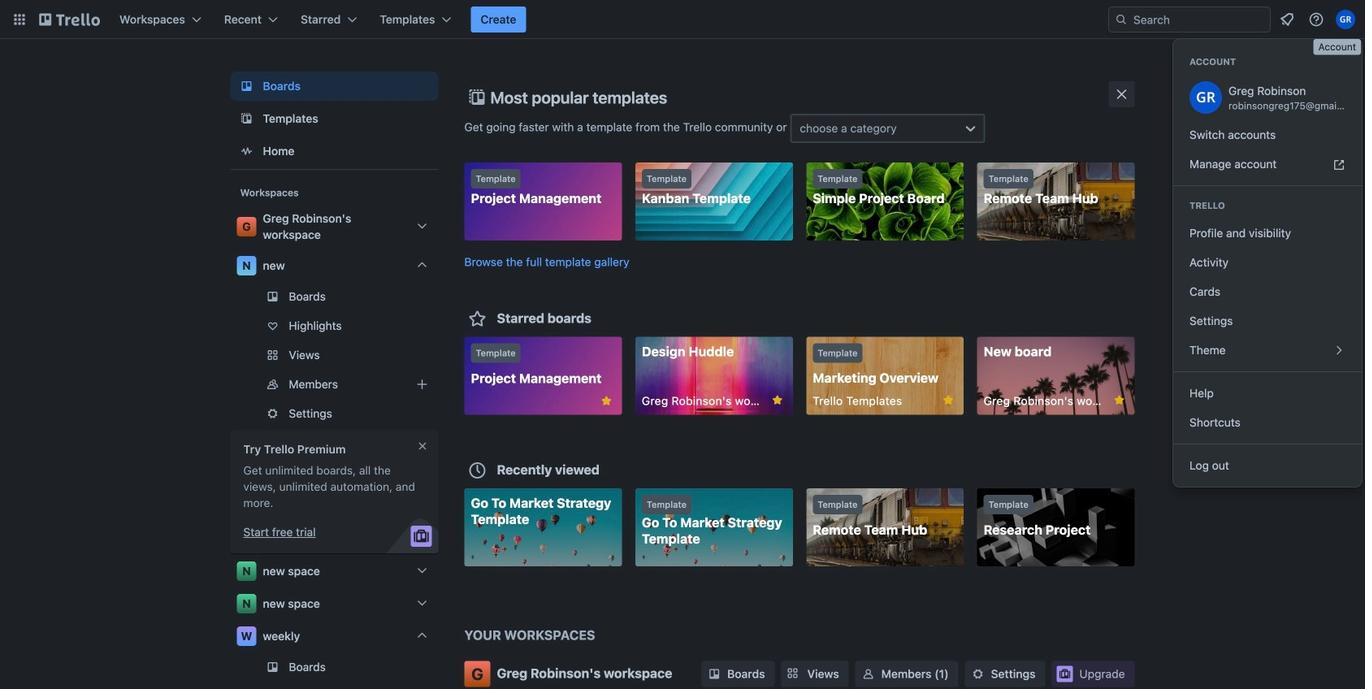 Task type: vqa. For each thing, say whether or not it's contained in the screenshot.
third the forward "image" from the bottom of the page
no



Task type: describe. For each thing, give the bounding box(es) containing it.
Search field
[[1109, 7, 1271, 33]]

open information menu image
[[1309, 11, 1325, 28]]

search image
[[1115, 13, 1128, 26]]

1 sm image from the left
[[706, 666, 723, 682]]

home image
[[237, 141, 256, 161]]

board image
[[237, 76, 256, 96]]

1 horizontal spatial click to unstar this board. it will be removed from your starred list. image
[[770, 393, 785, 408]]

2 sm image from the left
[[970, 666, 986, 682]]

greg robinson (gregrobinson96) image
[[1336, 10, 1356, 29]]

greg robinson (gregrobinson96) image
[[1190, 81, 1222, 114]]



Task type: locate. For each thing, give the bounding box(es) containing it.
1 horizontal spatial sm image
[[970, 666, 986, 682]]

primary element
[[0, 0, 1365, 39]]

0 horizontal spatial click to unstar this board. it will be removed from your starred list. image
[[599, 394, 614, 408]]

add image
[[412, 375, 432, 394]]

tooltip
[[1314, 39, 1361, 55]]

0 notifications image
[[1278, 10, 1297, 29]]

sm image
[[860, 666, 877, 682]]

0 horizontal spatial sm image
[[706, 666, 723, 682]]

template board image
[[237, 109, 256, 128]]

sm image
[[706, 666, 723, 682], [970, 666, 986, 682]]

click to unstar this board. it will be removed from your starred list. image
[[770, 393, 785, 408], [599, 394, 614, 408]]

back to home image
[[39, 7, 100, 33]]



